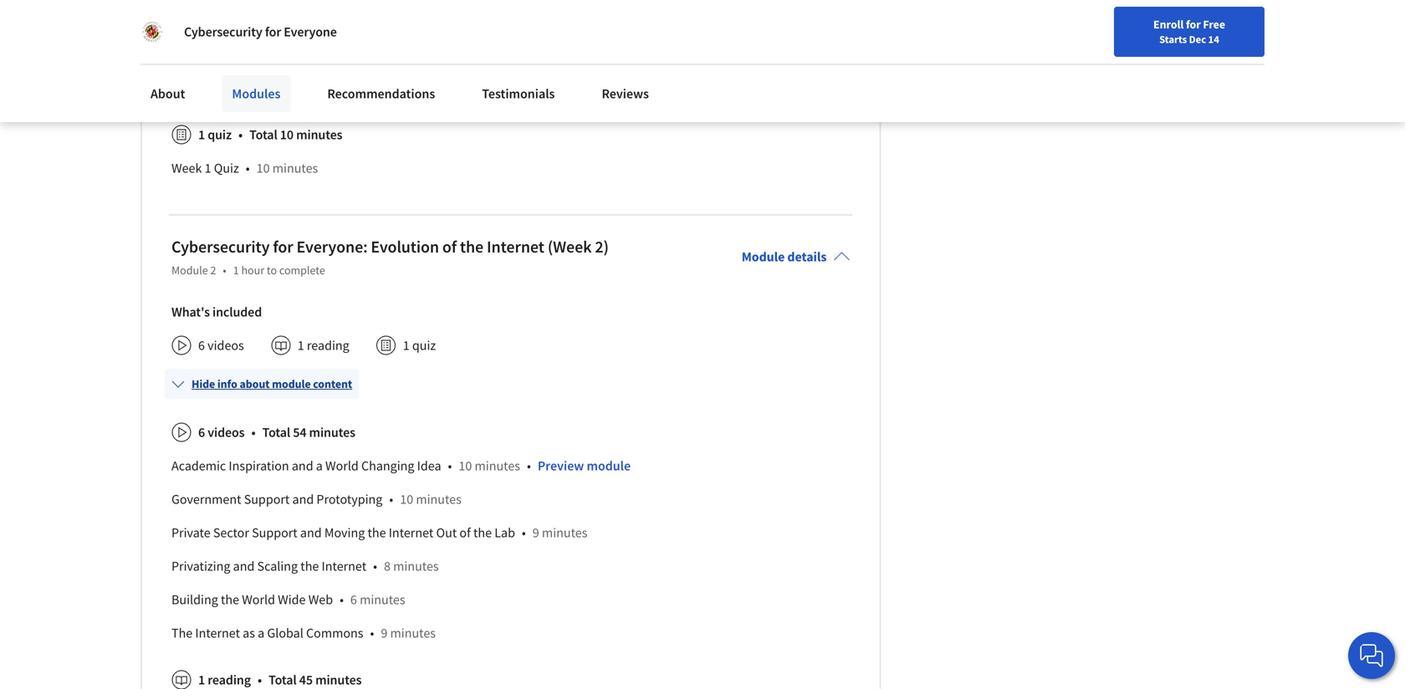 Task type: locate. For each thing, give the bounding box(es) containing it.
for for everyone:
[[273, 237, 293, 257]]

minutes
[[413, 46, 459, 63], [296, 127, 343, 143], [273, 160, 318, 177], [309, 424, 356, 441], [475, 458, 520, 475], [416, 491, 462, 508], [542, 525, 588, 541], [393, 558, 439, 575], [360, 592, 405, 608], [390, 625, 436, 642], [315, 672, 362, 689]]

1 vertical spatial a
[[258, 625, 265, 642]]

2 videos from the top
[[208, 424, 245, 441]]

1 vertical spatial reading
[[208, 672, 251, 689]]

cybersecurity for everyone
[[184, 23, 337, 40]]

hide info about module content region containing 6 videos
[[172, 409, 850, 689]]

out
[[436, 525, 457, 541]]

6 right the web
[[350, 592, 357, 608]]

module right the preview
[[587, 458, 631, 475]]

support up scaling
[[252, 525, 298, 541]]

0 vertical spatial a
[[316, 458, 323, 475]]

total left the 45
[[269, 672, 297, 689]]

1 vertical spatial hide info about module content region
[[172, 409, 850, 689]]

0 vertical spatial hide info about module content region
[[172, 0, 850, 192]]

10 down academic inspiration and a world changing idea • 10 minutes • preview module
[[400, 491, 413, 508]]

the left us
[[458, 80, 477, 96]]

internet left the (week
[[487, 237, 545, 257]]

module details
[[742, 249, 827, 265]]

reading up content
[[307, 337, 349, 354]]

None search field
[[238, 10, 640, 44]]

• right lab
[[522, 525, 526, 541]]

cybersecurity
[[415, 13, 491, 29], [184, 23, 262, 40], [172, 237, 270, 257]]

1 vertical spatial total
[[262, 424, 290, 441]]

1 reading
[[298, 337, 349, 354], [198, 672, 251, 689]]

• right commons
[[370, 625, 374, 642]]

6 down 'what's'
[[198, 337, 205, 354]]

• inside "cybersecurity for everyone: evolution of the internet (week 2) module 2 • 1 hour to complete"
[[223, 263, 226, 278]]

starts
[[1160, 33, 1187, 46]]

1 6 videos from the top
[[198, 337, 244, 354]]

the right "at on the left top
[[343, 13, 361, 29]]

commons
[[306, 625, 363, 642]]

0 horizontal spatial 1 reading
[[198, 672, 251, 689]]

module left the details
[[742, 249, 785, 265]]

6
[[198, 337, 205, 354], [198, 424, 205, 441], [350, 592, 357, 608]]

0 horizontal spatial quiz
[[208, 127, 232, 143]]

0 vertical spatial 6
[[198, 337, 205, 354]]

cybersecurity inside hide info about module content region
[[415, 13, 491, 29]]

content
[[313, 377, 352, 392]]

hide info about module content region
[[172, 0, 850, 192], [172, 409, 850, 689]]

6 videos inside the info about module content element
[[198, 424, 245, 441]]

1 vertical spatial module
[[587, 458, 631, 475]]

national
[[172, 13, 219, 29]]

testimonials link
[[472, 75, 565, 112]]

us
[[479, 80, 495, 96]]

10
[[280, 127, 294, 143], [257, 160, 270, 177], [459, 458, 472, 475], [400, 491, 413, 508]]

hide
[[192, 377, 215, 392]]

1 horizontal spatial 1 quiz
[[403, 337, 436, 354]]

9 right lab
[[533, 525, 539, 541]]

worldwide
[[274, 80, 334, 96]]

moving
[[324, 525, 365, 541]]

1 horizontal spatial quiz
[[412, 337, 436, 354]]

0 horizontal spatial 9
[[381, 625, 388, 642]]

week
[[172, 160, 202, 177]]

1 vertical spatial 1 quiz
[[403, 337, 436, 354]]

show notifications image
[[1180, 21, 1200, 41]]

the right scaling
[[301, 558, 319, 575]]

the right 'building'
[[221, 592, 239, 608]]

2015)
[[664, 80, 695, 96]]

to
[[267, 263, 277, 278]]

cybersecurity inside "cybersecurity for everyone: evolution of the internet (week 2) module 2 • 1 hour to complete"
[[172, 237, 270, 257]]

changing
[[361, 458, 415, 475]]

a
[[316, 458, 323, 475], [258, 625, 265, 642]]

0 vertical spatial quiz
[[208, 127, 232, 143]]

6 videos up academic
[[198, 424, 245, 441]]

cybersecurity up 2
[[172, 237, 270, 257]]

privatizing
[[172, 558, 230, 575]]

videos up academic
[[208, 424, 245, 441]]

1 reading down as
[[198, 672, 251, 689]]

1 vertical spatial world
[[242, 592, 275, 608]]

total
[[249, 127, 277, 143], [262, 424, 290, 441], [269, 672, 297, 689]]

1 horizontal spatial world
[[325, 458, 359, 475]]

of right evolution
[[442, 237, 457, 257]]

a for world
[[316, 458, 323, 475]]

recommendations
[[327, 85, 435, 102]]

0 vertical spatial 1 quiz
[[198, 127, 232, 143]]

internet left the out
[[389, 525, 434, 541]]

avast,
[[172, 46, 205, 63]]

(feb.
[[634, 80, 662, 96]]

1 reading up content
[[298, 337, 349, 354]]

10 right "quiz"
[[257, 160, 270, 177]]

0 horizontal spatial world
[[242, 592, 275, 608]]

hide info about module content button
[[165, 369, 359, 399]]

for up to
[[273, 237, 293, 257]]

1 horizontal spatial a
[[316, 458, 323, 475]]

sector
[[213, 525, 249, 541]]

6 videos
[[198, 337, 244, 354], [198, 424, 245, 441]]

and left scaling
[[233, 558, 255, 575]]

0 vertical spatial 6 videos
[[198, 337, 244, 354]]

0 vertical spatial videos
[[208, 337, 244, 354]]

building
[[172, 592, 218, 608]]

for up dec
[[1186, 17, 1201, 32]]

a right as
[[258, 625, 265, 642]]

intelligence
[[498, 80, 563, 96]]

private
[[172, 525, 211, 541]]

1 vertical spatial 6 videos
[[198, 424, 245, 441]]

prototyping
[[317, 491, 383, 508]]

everyone
[[284, 23, 337, 40]]

about
[[151, 85, 185, 102]]

10 down worldwide at the top of the page
[[280, 127, 294, 143]]

for inside "cybersecurity for everyone: evolution of the internet (week 2) module 2 • 1 hour to complete"
[[273, 237, 293, 257]]

threat down cybersecurity for everyone in the top of the page
[[237, 46, 273, 63]]

hide info about module content region containing national research council, "at the nexus of cybersecurity and public policy", ch. 1
[[172, 0, 850, 192]]

internet down moving
[[322, 558, 367, 575]]

9 right commons
[[381, 625, 388, 642]]

0 horizontal spatial a
[[258, 625, 265, 642]]

• left 30
[[386, 46, 390, 63]]

2 vertical spatial total
[[269, 672, 297, 689]]

1 horizontal spatial threat
[[336, 80, 373, 96]]

1 vertical spatial threat
[[336, 80, 373, 96]]

total up week 1 quiz • 10 minutes
[[249, 127, 277, 143]]

videos inside the info about module content element
[[208, 424, 245, 441]]

threat
[[237, 46, 273, 63], [336, 80, 373, 96]]

0 vertical spatial 9
[[533, 525, 539, 541]]

1 vertical spatial 1 reading
[[198, 672, 251, 689]]

enroll
[[1154, 17, 1184, 32]]

world
[[325, 458, 359, 475], [242, 592, 275, 608]]

1 horizontal spatial 1 reading
[[298, 337, 349, 354]]

module right about
[[272, 377, 311, 392]]

• total 10 minutes
[[238, 127, 343, 143]]

cybersecurity up the 2020 at top
[[184, 23, 262, 40]]

research
[[222, 13, 273, 29]]

chat with us image
[[1359, 643, 1385, 669]]

world up prototyping in the bottom left of the page
[[325, 458, 359, 475]]

6 up academic
[[198, 424, 205, 441]]

1 quiz inside hide info about module content region
[[198, 127, 232, 143]]

modules link
[[222, 75, 291, 112]]

support
[[244, 491, 290, 508], [252, 525, 298, 541]]

for inside 'enroll for free starts dec 14'
[[1186, 17, 1201, 32]]

module left 2
[[172, 263, 208, 278]]

hide info about module content region inside the info about module content element
[[172, 409, 850, 689]]

videos down what's included
[[208, 337, 244, 354]]

• left the 45
[[258, 672, 262, 689]]

and down • total 54 minutes
[[292, 458, 313, 475]]

"at
[[324, 13, 340, 29]]

total left 54
[[262, 424, 290, 441]]

1 hide info about module content region from the top
[[172, 0, 850, 192]]

reading down as
[[208, 672, 251, 689]]

0 horizontal spatial module
[[272, 377, 311, 392]]

council,
[[275, 13, 321, 29]]

support down inspiration
[[244, 491, 290, 508]]

0 horizontal spatial module
[[172, 263, 208, 278]]

for
[[1186, 17, 1201, 32], [265, 23, 281, 40], [273, 237, 293, 257]]

a up government support and prototyping • 10 minutes
[[316, 458, 323, 475]]

0 horizontal spatial reading
[[208, 672, 251, 689]]

cybersecurity up "james r. clapper, worldwide threat assessment of the us intelligence community (feb. 2015) – pp. 1-4" at the top of the page
[[415, 13, 491, 29]]

threat down "report"
[[336, 80, 373, 96]]

enroll for free starts dec 14
[[1154, 17, 1226, 46]]

and
[[494, 13, 516, 29], [292, 458, 313, 475], [292, 491, 314, 508], [300, 525, 322, 541], [233, 558, 255, 575]]

1 horizontal spatial reading
[[307, 337, 349, 354]]

2)
[[595, 237, 609, 257]]

6 videos down what's included
[[198, 337, 244, 354]]

cybersecurity for everyone: evolution of the internet (week 2) module 2 • 1 hour to complete
[[172, 237, 609, 278]]

module inside "cybersecurity for everyone: evolution of the internet (week 2) module 2 • 1 hour to complete"
[[172, 263, 208, 278]]

avast, 2020 threat landscape report • 30 minutes
[[172, 46, 459, 63]]

modules
[[232, 85, 281, 102]]

videos
[[208, 337, 244, 354], [208, 424, 245, 441]]

dec
[[1189, 33, 1206, 46]]

1
[[621, 13, 627, 29], [1195, 13, 1200, 26], [198, 127, 205, 143], [205, 160, 211, 177], [233, 263, 239, 278], [298, 337, 304, 354], [403, 337, 410, 354], [198, 672, 205, 689]]

2 hide info about module content region from the top
[[172, 409, 850, 689]]

1 button
[[1166, 11, 1213, 51]]

of right the out
[[460, 525, 471, 541]]

reviews link
[[592, 75, 659, 112]]

0 vertical spatial total
[[249, 127, 277, 143]]

the right evolution
[[460, 237, 484, 257]]

report
[[339, 46, 377, 63]]

2 6 videos from the top
[[198, 424, 245, 441]]

• right 2
[[223, 263, 226, 278]]

1 vertical spatial videos
[[208, 424, 245, 441]]

0 horizontal spatial 1 quiz
[[198, 127, 232, 143]]

10 right "idea"
[[459, 458, 472, 475]]

1 vertical spatial quiz
[[412, 337, 436, 354]]

of inside the info about module content element
[[460, 525, 471, 541]]

module
[[742, 249, 785, 265], [172, 263, 208, 278]]

1 quiz
[[198, 127, 232, 143], [403, 337, 436, 354]]

world left wide
[[242, 592, 275, 608]]

ch.
[[600, 13, 618, 29]]

testimonials
[[482, 85, 555, 102]]

1 videos from the top
[[208, 337, 244, 354]]

for left everyone
[[265, 23, 281, 40]]

0 horizontal spatial threat
[[237, 46, 273, 63]]

• total 45 minutes
[[258, 672, 362, 689]]

0 vertical spatial module
[[272, 377, 311, 392]]

1 horizontal spatial 9
[[533, 525, 539, 541]]

the inside "cybersecurity for everyone: evolution of the internet (week 2) module 2 • 1 hour to complete"
[[460, 237, 484, 257]]



Task type: describe. For each thing, give the bounding box(es) containing it.
1 horizontal spatial module
[[742, 249, 785, 265]]

wide
[[278, 592, 306, 608]]

preview module link
[[538, 458, 631, 475]]

• total 54 minutes
[[251, 424, 356, 441]]

0 vertical spatial world
[[325, 458, 359, 475]]

of right 'nexus'
[[401, 13, 412, 29]]

• left the preview
[[527, 458, 531, 475]]

reading inside hide info about module content region
[[208, 672, 251, 689]]

• left 8 at the bottom of the page
[[373, 558, 377, 575]]

private sector support and moving the internet out of the lab • 9 minutes
[[172, 525, 588, 541]]

• up inspiration
[[251, 424, 256, 441]]

for for everyone
[[265, 23, 281, 40]]

assessment
[[376, 80, 442, 96]]

academic inspiration and a world changing idea • 10 minutes • preview module
[[172, 458, 631, 475]]

about link
[[141, 75, 195, 112]]

what's included
[[172, 304, 262, 321]]

0 vertical spatial threat
[[237, 46, 273, 63]]

scaling
[[257, 558, 298, 575]]

internet inside "cybersecurity for everyone: evolution of the internet (week 2) module 2 • 1 hour to complete"
[[487, 237, 545, 257]]

everyone:
[[297, 237, 368, 257]]

1 inside the info about module content element
[[198, 672, 205, 689]]

1 vertical spatial support
[[252, 525, 298, 541]]

the right moving
[[368, 525, 386, 541]]

2 vertical spatial 6
[[350, 592, 357, 608]]

english
[[1085, 19, 1125, 36]]

• up week 1 quiz • 10 minutes
[[238, 127, 243, 143]]

• right the web
[[340, 592, 344, 608]]

1-
[[727, 80, 738, 96]]

and left moving
[[300, 525, 322, 541]]

academic
[[172, 458, 226, 475]]

1 reading inside hide info about module content region
[[198, 672, 251, 689]]

government
[[172, 491, 241, 508]]

a for global
[[258, 625, 265, 642]]

details
[[788, 249, 827, 265]]

and left prototyping in the bottom left of the page
[[292, 491, 314, 508]]

• right "idea"
[[448, 458, 452, 475]]

0 vertical spatial reading
[[307, 337, 349, 354]]

pp.
[[707, 80, 725, 96]]

james r. clapper, worldwide threat assessment of the us intelligence community (feb. 2015) – pp. 1-4
[[172, 80, 745, 96]]

8
[[384, 558, 391, 575]]

1 inside 1 button
[[1195, 13, 1200, 26]]

recommendations link
[[317, 75, 445, 112]]

total for total 45 minutes
[[269, 672, 297, 689]]

nexus
[[364, 13, 398, 29]]

cybersecurity for everyone:
[[172, 237, 270, 257]]

hour
[[241, 263, 264, 278]]

inspiration
[[229, 458, 289, 475]]

about
[[240, 377, 270, 392]]

info
[[217, 377, 237, 392]]

1 vertical spatial 9
[[381, 625, 388, 642]]

university of maryland, college park image
[[141, 20, 164, 44]]

preview
[[538, 458, 584, 475]]

54
[[293, 424, 307, 441]]

30
[[397, 46, 410, 63]]

public
[[518, 13, 553, 29]]

r.
[[211, 80, 222, 96]]

1 horizontal spatial module
[[587, 458, 631, 475]]

1 vertical spatial 6
[[198, 424, 205, 441]]

total for total 10 minutes
[[249, 127, 277, 143]]

0 vertical spatial support
[[244, 491, 290, 508]]

total for total 54 minutes
[[262, 424, 290, 441]]

for for free
[[1186, 17, 1201, 32]]

4
[[738, 80, 745, 96]]

hide info about module content
[[192, 377, 352, 392]]

james
[[172, 80, 208, 96]]

national research council, "at the nexus of cybersecurity and public policy", ch. 1
[[172, 13, 630, 29]]

building the world wide web • 6 minutes
[[172, 592, 405, 608]]

reviews
[[602, 85, 649, 102]]

quiz
[[214, 160, 239, 177]]

(week
[[548, 237, 592, 257]]

idea
[[417, 458, 441, 475]]

–
[[698, 80, 704, 96]]

the left lab
[[473, 525, 492, 541]]

14
[[1209, 33, 1220, 46]]

web
[[308, 592, 333, 608]]

lab
[[495, 525, 515, 541]]

0 vertical spatial 1 reading
[[298, 337, 349, 354]]

free
[[1203, 17, 1226, 32]]

of inside "cybersecurity for everyone: evolution of the internet (week 2) module 2 • 1 hour to complete"
[[442, 237, 457, 257]]

english button
[[1054, 0, 1155, 54]]

45
[[299, 672, 313, 689]]

• right "quiz"
[[246, 160, 250, 177]]

of left us
[[445, 80, 456, 96]]

privatizing and scaling the internet • 8 minutes
[[172, 558, 439, 575]]

1 inside "cybersecurity for everyone: evolution of the internet (week 2) module 2 • 1 hour to complete"
[[233, 263, 239, 278]]

as
[[243, 625, 255, 642]]

week 1 quiz • 10 minutes
[[172, 160, 318, 177]]

clapper,
[[224, 80, 271, 96]]

included
[[212, 304, 262, 321]]

the internet as a global commons • 9 minutes
[[172, 625, 436, 642]]

2020
[[207, 46, 234, 63]]

and left public at the top
[[494, 13, 516, 29]]

landscape
[[276, 46, 336, 63]]

• down changing
[[389, 491, 393, 508]]

policy",
[[556, 13, 597, 29]]

2
[[210, 263, 216, 278]]

complete
[[279, 263, 325, 278]]

info about module content element
[[165, 362, 850, 689]]

global
[[267, 625, 304, 642]]

what's
[[172, 304, 210, 321]]

the
[[172, 625, 193, 642]]

module inside dropdown button
[[272, 377, 311, 392]]

government support and prototyping • 10 minutes
[[172, 491, 462, 508]]

internet left as
[[195, 625, 240, 642]]

cybersecurity for everyone
[[184, 23, 262, 40]]

evolution
[[371, 237, 439, 257]]



Task type: vqa. For each thing, say whether or not it's contained in the screenshot.
the rightmost Request info
no



